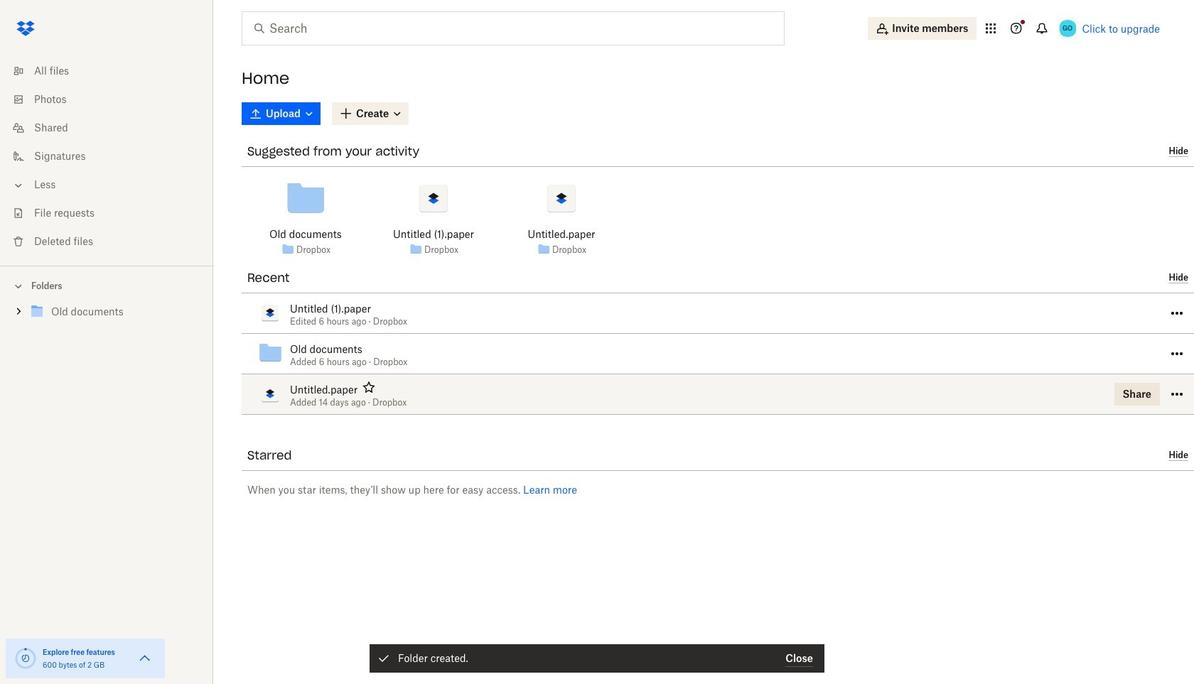 Task type: describe. For each thing, give the bounding box(es) containing it.
add to starred image
[[365, 338, 382, 355]]

0 vertical spatial add to starred image
[[374, 298, 391, 315]]

dropbox image
[[11, 14, 40, 43]]

quota usage progress bar
[[14, 648, 37, 670]]



Task type: vqa. For each thing, say whether or not it's contained in the screenshot.
list item
no



Task type: locate. For each thing, give the bounding box(es) containing it.
less image
[[11, 178, 26, 193]]

Search text field
[[269, 20, 755, 37]]

add to starred image up add to starred icon
[[374, 298, 391, 315]]

quota usage image
[[14, 648, 37, 670]]

list
[[0, 48, 213, 266]]

add to starred image
[[374, 298, 391, 315], [360, 379, 378, 396]]

main content
[[230, 100, 1194, 685]]

alert
[[370, 645, 825, 673]]

1 vertical spatial add to starred image
[[360, 379, 378, 396]]

add to starred image down add to starred icon
[[360, 379, 378, 396]]



